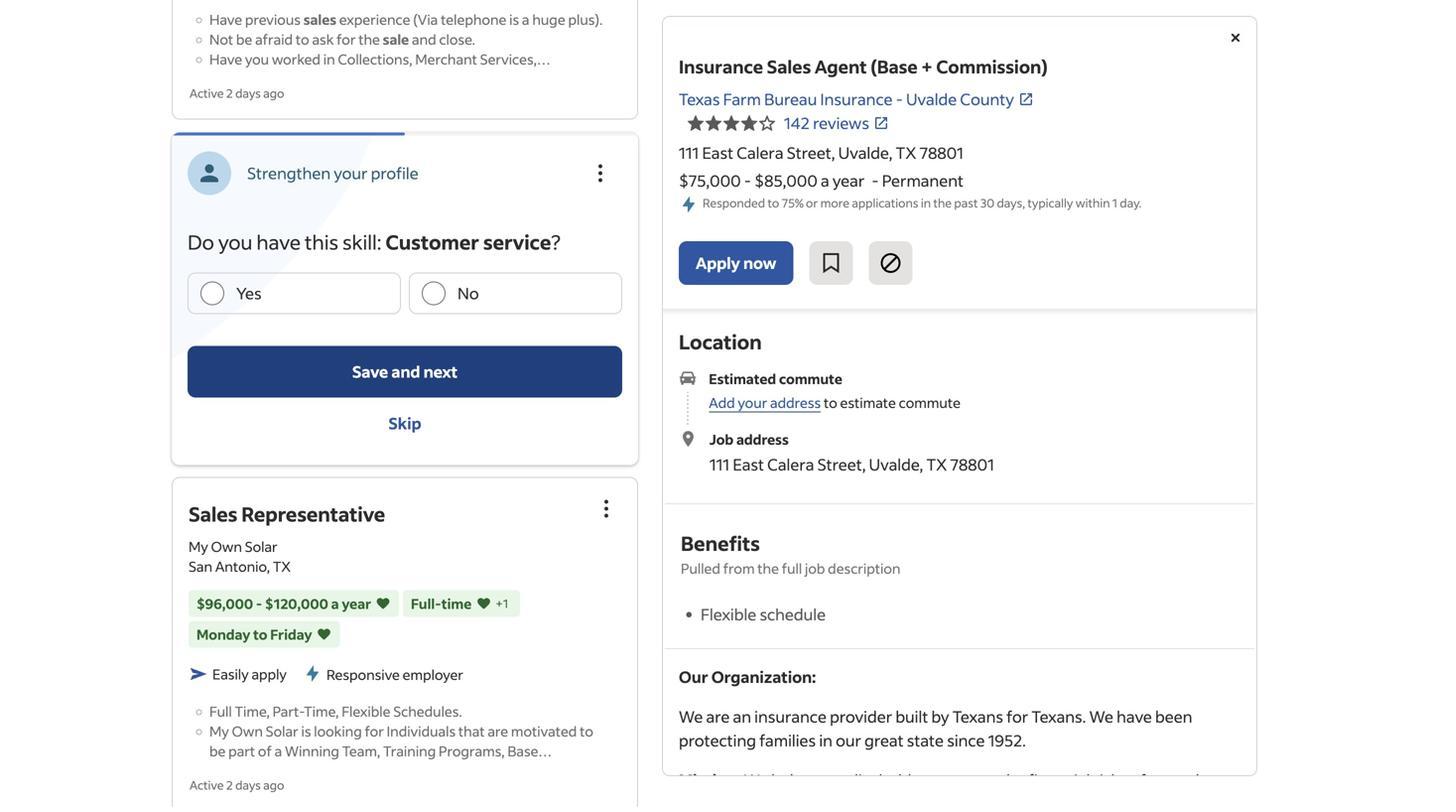 Task type: describe. For each thing, give the bounding box(es) containing it.
risks
[[1094, 770, 1128, 790]]

texas farm bureau insurance - uvalde county
[[679, 89, 1014, 109]]

is inside "have previous sales experience (via telephone is a huge plus). not be afraid to ask for the sale and close. have you worked in collections, merchant services,…"
[[509, 10, 519, 28]]

benefits pulled from the full job description
[[681, 530, 901, 577]]

programs,
[[439, 742, 505, 760]]

training
[[383, 742, 436, 760]]

not interested image
[[879, 251, 903, 275]]

by
[[932, 707, 950, 727]]

- up 'monday to friday'
[[256, 595, 262, 613]]

matches your preference image for $96,000 - $120,000 a year
[[375, 594, 391, 614]]

county
[[960, 89, 1014, 109]]

solar inside my own solar san antonio, tx
[[245, 538, 278, 556]]

flexible schedule
[[701, 604, 826, 625]]

No radio
[[422, 282, 446, 305]]

my own solar san antonio, tx
[[189, 538, 291, 575]]

skill:
[[343, 229, 382, 255]]

2 for my own solar is looking for individuals that are motivated to be part of a winning team, training programs, base…
[[226, 777, 233, 793]]

the inside "have previous sales experience (via telephone is a huge plus). not be afraid to ask for the sale and close. have you worked in collections, merchant services,…"
[[359, 30, 380, 48]]

everyday
[[1150, 770, 1217, 790]]

estimated commute add your address to estimate commute
[[709, 370, 961, 412]]

close.
[[439, 30, 475, 48]]

reviews
[[813, 113, 870, 133]]

easily apply
[[212, 665, 287, 683]]

add your address button
[[709, 394, 821, 413]]

full
[[782, 560, 802, 577]]

0 horizontal spatial 111
[[679, 142, 699, 163]]

no
[[458, 283, 479, 303]]

?
[[551, 229, 561, 255]]

pulled
[[681, 560, 721, 577]]

2 have from the top
[[209, 50, 242, 68]]

bureau
[[764, 89, 817, 109]]

street, inside job address 111 east calera street, uvalde, tx 78801
[[818, 454, 866, 474]]

$96,000 - $120,000 a year
[[197, 595, 371, 613]]

within
[[1076, 195, 1110, 210]]

service
[[483, 229, 551, 255]]

you inside "have previous sales experience (via telephone is a huge plus). not be afraid to ask for the sale and close. have you worked in collections, merchant services,…"
[[245, 50, 269, 68]]

that
[[459, 722, 485, 740]]

yes
[[236, 283, 262, 303]]

successfully
[[736, 794, 825, 807]]

a inside "have previous sales experience (via telephone is a huge plus). not be afraid to ask for the sale and close. have you worked in collections, merchant services,…"
[[522, 10, 530, 28]]

0 vertical spatial street,
[[787, 142, 835, 163]]

0 vertical spatial east
[[702, 142, 734, 163]]

address inside estimated commute add your address to estimate commute
[[770, 394, 821, 412]]

an
[[733, 707, 751, 727]]

farm
[[723, 89, 761, 109]]

of inside we help our policyholders manage the financial risks of everyday life and successfully recover from insured losses through prompt
[[1131, 770, 1147, 790]]

huge
[[532, 10, 566, 28]]

since
[[947, 730, 985, 751]]

ago for not be afraid to ask for the
[[263, 85, 284, 101]]

profile
[[371, 163, 419, 183]]

been
[[1156, 707, 1193, 727]]

day.
[[1120, 195, 1142, 210]]

Yes radio
[[201, 282, 224, 305]]

1 horizontal spatial 1
[[1113, 195, 1118, 210]]

estimated
[[709, 370, 777, 388]]

1 have from the top
[[209, 10, 242, 28]]

(via
[[413, 10, 438, 28]]

for inside "have previous sales experience (via telephone is a huge plus). not be afraid to ask for the sale and close. have you worked in collections, merchant services,…"
[[337, 30, 356, 48]]

days for not be afraid to ask for the
[[235, 85, 261, 101]]

benefits
[[681, 530, 760, 556]]

tx for my own solar san antonio, tx
[[273, 558, 291, 575]]

the inside the benefits pulled from the full job description
[[758, 560, 779, 577]]

responsive
[[327, 666, 400, 684]]

collections,
[[338, 50, 413, 68]]

east inside job address 111 east calera street, uvalde, tx 78801
[[733, 454, 764, 474]]

losses
[[985, 794, 1030, 807]]

to inside "have previous sales experience (via telephone is a huge plus). not be afraid to ask for the sale and close. have you worked in collections, merchant services,…"
[[296, 30, 309, 48]]

a inside full time, part-time, flexible schedules. my own solar is looking for individuals that are motivated to be part of a winning team, training programs, base…
[[275, 742, 282, 760]]

own inside full time, part-time, flexible schedules. my own solar is looking for individuals that are motivated to be part of a winning team, training programs, base…
[[232, 722, 263, 740]]

is inside full time, part-time, flexible schedules. my own solar is looking for individuals that are motivated to be part of a winning team, training programs, base…
[[301, 722, 311, 740]]

afraid
[[255, 30, 293, 48]]

ago for my own solar is looking for individuals that are motivated to be part of a winning team, training programs, base…
[[263, 777, 284, 793]]

worked
[[272, 50, 321, 68]]

0 vertical spatial calera
[[737, 142, 784, 163]]

full
[[209, 703, 232, 720]]

motivated
[[511, 722, 577, 740]]

schedule
[[760, 604, 826, 625]]

1 horizontal spatial commute
[[899, 394, 961, 412]]

75%
[[782, 195, 804, 210]]

sales representative
[[189, 501, 385, 527]]

from inside the benefits pulled from the full job description
[[723, 560, 755, 577]]

be inside "have previous sales experience (via telephone is a huge plus). not be afraid to ask for the sale and close. have you worked in collections, merchant services,…"
[[236, 30, 252, 48]]

job
[[710, 430, 734, 448]]

my inside full time, part-time, flexible schedules. my own solar is looking for individuals that are motivated to be part of a winning team, training programs, base…
[[209, 722, 229, 740]]

texas farm bureau insurance - uvalde county link
[[679, 87, 1034, 111]]

sales representative button
[[189, 501, 385, 527]]

this
[[305, 229, 339, 255]]

0 vertical spatial flexible
[[701, 604, 757, 625]]

applications
[[852, 195, 919, 210]]

0 vertical spatial 78801
[[920, 142, 964, 163]]

0 horizontal spatial commute
[[779, 370, 843, 388]]

time
[[442, 595, 472, 613]]

our inside we are an insurance provider built by texans for texans. we have been protecting families in our great state since 1952.
[[836, 730, 862, 751]]

78801 inside job address 111 east calera street, uvalde, tx 78801
[[950, 454, 995, 474]]

$85,000
[[755, 170, 818, 191]]

easily
[[212, 665, 249, 683]]

through
[[1033, 794, 1093, 807]]

typically
[[1028, 195, 1073, 210]]

we for we help our policyholders manage the financial risks of everyday life and successfully recover from insured losses through prompt
[[744, 770, 768, 790]]

strengthen
[[247, 163, 331, 183]]

address inside job address 111 east calera street, uvalde, tx 78801
[[737, 430, 789, 448]]

ask
[[312, 30, 334, 48]]

agent
[[815, 55, 867, 78]]

protecting
[[679, 730, 756, 751]]

telephone
[[441, 10, 507, 28]]

apply
[[252, 665, 287, 683]]

state
[[907, 730, 944, 751]]

0 horizontal spatial insurance
[[679, 55, 763, 78]]

we help our policyholders manage the financial risks of everyday life and successfully recover from insured losses through prompt
[[679, 770, 1217, 807]]

$120,000
[[265, 595, 328, 613]]

texas
[[679, 89, 720, 109]]

+ 1
[[496, 596, 508, 611]]

1 vertical spatial sales
[[189, 501, 238, 527]]

permanent
[[882, 170, 964, 191]]

we for we are an insurance provider built by texans for texans. we have been protecting families in our great state since 1952.
[[679, 707, 703, 727]]

manage
[[938, 770, 998, 790]]

or
[[806, 195, 818, 210]]

save and next button
[[188, 346, 622, 398]]

san
[[189, 558, 213, 575]]

$75,000 - $85,000 a year - permanent
[[679, 170, 964, 191]]

days for my own solar is looking for individuals that are motivated to be part of a winning team, training programs, base…
[[235, 777, 261, 793]]

1 vertical spatial 1
[[503, 596, 508, 611]]

recover
[[828, 794, 884, 807]]

in inside "have previous sales experience (via telephone is a huge plus). not be afraid to ask for the sale and close. have you worked in collections, merchant services,…"
[[323, 50, 335, 68]]

sales
[[303, 10, 337, 28]]

0 horizontal spatial have
[[257, 229, 301, 255]]

$96,000
[[197, 595, 253, 613]]

to left 75%
[[768, 195, 780, 210]]

0 vertical spatial your
[[334, 163, 368, 183]]

more
[[821, 195, 850, 210]]

close job details image
[[1224, 26, 1248, 50]]

a up more
[[821, 170, 830, 191]]

2 horizontal spatial we
[[1090, 707, 1114, 727]]



Task type: locate. For each thing, give the bounding box(es) containing it.
2 vertical spatial tx
[[273, 558, 291, 575]]

for inside we are an insurance provider built by texans for texans. we have been protecting families in our great state since 1952.
[[1007, 707, 1029, 727]]

year up more
[[833, 170, 865, 191]]

0 vertical spatial sales
[[767, 55, 811, 78]]

we left "help"
[[744, 770, 768, 790]]

1 vertical spatial from
[[887, 794, 923, 807]]

have left been
[[1117, 707, 1152, 727]]

and down mission: on the bottom
[[705, 794, 733, 807]]

111 down job
[[710, 454, 730, 474]]

1 vertical spatial own
[[232, 722, 263, 740]]

78801
[[920, 142, 964, 163], [950, 454, 995, 474]]

1 horizontal spatial my
[[209, 722, 229, 740]]

are up protecting
[[706, 707, 730, 727]]

be inside full time, part-time, flexible schedules. my own solar is looking for individuals that are motivated to be part of a winning team, training programs, base…
[[209, 742, 226, 760]]

insurance up "farm"
[[679, 55, 763, 78]]

2 active 2 days ago from the top
[[190, 777, 284, 793]]

skip
[[389, 413, 421, 433]]

- left uvalde
[[896, 89, 903, 109]]

matches your preference image left full-
[[375, 594, 391, 614]]

2 2 from the top
[[226, 777, 233, 793]]

solar up antonio,
[[245, 538, 278, 556]]

1 horizontal spatial for
[[365, 722, 384, 740]]

and inside button
[[392, 361, 420, 382]]

active for not be afraid to ask for the
[[190, 85, 224, 101]]

0 horizontal spatial are
[[488, 722, 508, 740]]

(base
[[871, 55, 918, 78]]

to left friday
[[253, 626, 268, 643]]

to left "estimate"
[[824, 394, 838, 412]]

schedules.
[[393, 703, 462, 720]]

matches your preference image left + 1
[[476, 594, 492, 614]]

my down full
[[209, 722, 229, 740]]

monday
[[197, 626, 250, 643]]

have
[[257, 229, 301, 255], [1117, 707, 1152, 727]]

0 horizontal spatial of
[[258, 742, 272, 760]]

commute up add your address button
[[779, 370, 843, 388]]

in down permanent
[[921, 195, 931, 210]]

111 up "$75,000"
[[679, 142, 699, 163]]

the inside we help our policyholders manage the financial risks of everyday life and successfully recover from insured losses through prompt
[[1001, 770, 1025, 790]]

1 vertical spatial street,
[[818, 454, 866, 474]]

0 horizontal spatial is
[[301, 722, 311, 740]]

0 horizontal spatial time,
[[235, 703, 270, 720]]

friday
[[270, 626, 312, 643]]

commute
[[779, 370, 843, 388], [899, 394, 961, 412]]

employer
[[403, 666, 464, 684]]

0 horizontal spatial we
[[679, 707, 703, 727]]

full time, part-time, flexible schedules. my own solar is looking for individuals that are motivated to be part of a winning team, training programs, base…
[[209, 703, 594, 760]]

uvalde, down "estimate"
[[869, 454, 924, 474]]

save and next
[[352, 361, 458, 382]]

previous
[[245, 10, 301, 28]]

2 active from the top
[[190, 777, 224, 793]]

of
[[258, 742, 272, 760], [1131, 770, 1147, 790]]

have inside we are an insurance provider built by texans for texans. we have been protecting families in our great state since 1952.
[[1117, 707, 1152, 727]]

next
[[424, 361, 458, 382]]

1 horizontal spatial 111
[[710, 454, 730, 474]]

street, down "estimate"
[[818, 454, 866, 474]]

is left huge
[[509, 10, 519, 28]]

do
[[188, 229, 214, 255]]

1 vertical spatial active
[[190, 777, 224, 793]]

time, up the looking
[[304, 703, 339, 720]]

0 vertical spatial our
[[836, 730, 862, 751]]

2 ago from the top
[[263, 777, 284, 793]]

not
[[209, 30, 233, 48]]

1 vertical spatial ago
[[263, 777, 284, 793]]

0 vertical spatial insurance
[[679, 55, 763, 78]]

year for $85,000
[[833, 170, 865, 191]]

our right "help"
[[807, 770, 832, 790]]

ago
[[263, 85, 284, 101], [263, 777, 284, 793]]

1 horizontal spatial insurance
[[821, 89, 893, 109]]

ago down "part-"
[[263, 777, 284, 793]]

1 horizontal spatial year
[[833, 170, 865, 191]]

1 2 from the top
[[226, 85, 233, 101]]

1 ago from the top
[[263, 85, 284, 101]]

winning
[[285, 742, 339, 760]]

0 vertical spatial tx
[[896, 142, 917, 163]]

flexible down pulled
[[701, 604, 757, 625]]

and inside we help our policyholders manage the financial risks of everyday life and successfully recover from insured losses through prompt
[[705, 794, 733, 807]]

full-time
[[411, 595, 472, 613]]

0 vertical spatial is
[[509, 10, 519, 28]]

2
[[226, 85, 233, 101], [226, 777, 233, 793]]

0 horizontal spatial sales
[[189, 501, 238, 527]]

0 horizontal spatial tx
[[273, 558, 291, 575]]

texans.
[[1032, 707, 1086, 727]]

solar down "part-"
[[266, 722, 299, 740]]

1 vertical spatial active 2 days ago
[[190, 777, 284, 793]]

active 2 days ago down part
[[190, 777, 284, 793]]

address down add your address button
[[737, 430, 789, 448]]

uvalde, down reviews
[[839, 142, 893, 163]]

30
[[981, 195, 995, 210]]

0 vertical spatial have
[[257, 229, 301, 255]]

life
[[679, 794, 701, 807]]

the up losses
[[1001, 770, 1025, 790]]

have left this
[[257, 229, 301, 255]]

0 vertical spatial uvalde,
[[839, 142, 893, 163]]

1 active 2 days ago from the top
[[190, 85, 284, 101]]

own up antonio,
[[211, 538, 242, 556]]

active 2 days ago down not
[[190, 85, 284, 101]]

1 vertical spatial be
[[209, 742, 226, 760]]

active down full
[[190, 777, 224, 793]]

antonio,
[[215, 558, 270, 575]]

1 vertical spatial 111
[[710, 454, 730, 474]]

sales up bureau
[[767, 55, 811, 78]]

for up 1952.
[[1007, 707, 1029, 727]]

1 horizontal spatial of
[[1131, 770, 1147, 790]]

apply
[[696, 253, 740, 273]]

111
[[679, 142, 699, 163], [710, 454, 730, 474]]

111 inside job address 111 east calera street, uvalde, tx 78801
[[710, 454, 730, 474]]

1952.
[[988, 730, 1026, 751]]

east
[[702, 142, 734, 163], [733, 454, 764, 474]]

0 vertical spatial my
[[189, 538, 208, 556]]

of inside full time, part-time, flexible schedules. my own solar is looking for individuals that are motivated to be part of a winning team, training programs, base…
[[258, 742, 272, 760]]

1 vertical spatial have
[[209, 50, 242, 68]]

address down estimated
[[770, 394, 821, 412]]

2 horizontal spatial in
[[921, 195, 931, 210]]

apply now
[[696, 253, 777, 273]]

days down afraid
[[235, 85, 261, 101]]

help
[[771, 770, 804, 790]]

in down the ask
[[323, 50, 335, 68]]

0 vertical spatial and
[[412, 30, 436, 48]]

job address 111 east calera street, uvalde, tx 78801
[[710, 430, 995, 474]]

0 vertical spatial ago
[[263, 85, 284, 101]]

3.9 out of 5 stars image
[[687, 111, 776, 135]]

1 horizontal spatial is
[[509, 10, 519, 28]]

team,
[[342, 742, 380, 760]]

2 time, from the left
[[304, 703, 339, 720]]

skip link
[[188, 398, 622, 449]]

your inside estimated commute add your address to estimate commute
[[738, 394, 768, 412]]

1 horizontal spatial our
[[836, 730, 862, 751]]

1 days from the top
[[235, 85, 261, 101]]

for up team,
[[365, 722, 384, 740]]

a left winning
[[275, 742, 282, 760]]

days down part
[[235, 777, 261, 793]]

organization:
[[712, 667, 816, 687]]

save this job image
[[819, 251, 843, 275]]

from inside we help our policyholders manage the financial risks of everyday life and successfully recover from insured losses through prompt
[[887, 794, 923, 807]]

2 for not be afraid to ask for the
[[226, 85, 233, 101]]

matches your preference image for full-time
[[476, 594, 492, 614]]

base…
[[508, 742, 552, 760]]

active for my own solar is looking for individuals that are motivated to be part of a winning team, training programs, base…
[[190, 777, 224, 793]]

0 vertical spatial own
[[211, 538, 242, 556]]

merchant
[[415, 50, 477, 68]]

to left the ask
[[296, 30, 309, 48]]

my inside my own solar san antonio, tx
[[189, 538, 208, 556]]

my up the san
[[189, 538, 208, 556]]

1 horizontal spatial time,
[[304, 703, 339, 720]]

1 vertical spatial east
[[733, 454, 764, 474]]

customer
[[386, 229, 479, 255]]

1 horizontal spatial flexible
[[701, 604, 757, 625]]

have up not
[[209, 10, 242, 28]]

2 horizontal spatial for
[[1007, 707, 1029, 727]]

$75,000
[[679, 170, 741, 191]]

the left past
[[934, 195, 952, 210]]

sales up my own solar san antonio, tx
[[189, 501, 238, 527]]

uvalde
[[906, 89, 957, 109]]

active 2 days ago for my own solar is looking for individuals that are motivated to be part of a winning team, training programs, base…
[[190, 777, 284, 793]]

tx inside my own solar san antonio, tx
[[273, 558, 291, 575]]

uvalde,
[[839, 142, 893, 163], [869, 454, 924, 474]]

1 vertical spatial and
[[392, 361, 420, 382]]

insured
[[926, 794, 982, 807]]

location
[[679, 329, 762, 355]]

1 vertical spatial our
[[807, 770, 832, 790]]

job actions for sales representative is collapsed image
[[595, 497, 618, 521]]

are inside full time, part-time, flexible schedules. my own solar is looking for individuals that are motivated to be part of a winning team, training programs, base…
[[488, 722, 508, 740]]

1 horizontal spatial are
[[706, 707, 730, 727]]

our down provider on the bottom right of the page
[[836, 730, 862, 751]]

1 vertical spatial have
[[1117, 707, 1152, 727]]

0 horizontal spatial be
[[209, 742, 226, 760]]

0 vertical spatial address
[[770, 394, 821, 412]]

flexible inside full time, part-time, flexible schedules. my own solar is looking for individuals that are motivated to be part of a winning team, training programs, base…
[[342, 703, 391, 720]]

texans
[[953, 707, 1004, 727]]

have
[[209, 10, 242, 28], [209, 50, 242, 68]]

year
[[833, 170, 865, 191], [342, 595, 371, 613]]

year for $120,000
[[342, 595, 371, 613]]

we up protecting
[[679, 707, 703, 727]]

0 vertical spatial from
[[723, 560, 755, 577]]

from down policyholders
[[887, 794, 923, 807]]

1 active from the top
[[190, 85, 224, 101]]

0 horizontal spatial in
[[323, 50, 335, 68]]

1 vertical spatial 2
[[226, 777, 233, 793]]

calera up $85,000
[[737, 142, 784, 163]]

2 down not
[[226, 85, 233, 101]]

1 vertical spatial insurance
[[821, 89, 893, 109]]

families
[[760, 730, 816, 751]]

you down afraid
[[245, 50, 269, 68]]

a left huge
[[522, 10, 530, 28]]

time,
[[235, 703, 270, 720], [304, 703, 339, 720]]

have down not
[[209, 50, 242, 68]]

calera down add your address button
[[768, 454, 815, 474]]

0 vertical spatial 2
[[226, 85, 233, 101]]

1 vertical spatial +
[[496, 596, 503, 611]]

from down "benefits"
[[723, 560, 755, 577]]

and down (via
[[412, 30, 436, 48]]

we inside we help our policyholders manage the financial risks of everyday life and successfully recover from insured losses through prompt
[[744, 770, 768, 790]]

uvalde, inside job address 111 east calera street, uvalde, tx 78801
[[869, 454, 924, 474]]

your down estimated
[[738, 394, 768, 412]]

of right risks
[[1131, 770, 1147, 790]]

1 vertical spatial commute
[[899, 394, 961, 412]]

to inside estimated commute add your address to estimate commute
[[824, 394, 838, 412]]

1 vertical spatial in
[[921, 195, 931, 210]]

are inside we are an insurance provider built by texans for texans. we have been protecting families in our great state since 1952.
[[706, 707, 730, 727]]

you right do
[[218, 229, 253, 255]]

provider
[[830, 707, 893, 727]]

the down experience
[[359, 30, 380, 48]]

111 east calera street, uvalde, tx 78801
[[679, 142, 964, 163]]

1 horizontal spatial be
[[236, 30, 252, 48]]

1 horizontal spatial your
[[738, 394, 768, 412]]

0 vertical spatial solar
[[245, 538, 278, 556]]

add
[[709, 394, 735, 412]]

1 vertical spatial year
[[342, 595, 371, 613]]

0 vertical spatial you
[[245, 50, 269, 68]]

0 vertical spatial active 2 days ago
[[190, 85, 284, 101]]

the
[[359, 30, 380, 48], [934, 195, 952, 210], [758, 560, 779, 577], [1001, 770, 1025, 790]]

own inside my own solar san antonio, tx
[[211, 538, 242, 556]]

the left full
[[758, 560, 779, 577]]

0 horizontal spatial flexible
[[342, 703, 391, 720]]

strengthen your profile
[[247, 163, 419, 183]]

1 horizontal spatial +
[[922, 55, 933, 78]]

0 vertical spatial year
[[833, 170, 865, 191]]

we
[[679, 707, 703, 727], [1090, 707, 1114, 727], [744, 770, 768, 790]]

1 time, from the left
[[235, 703, 270, 720]]

our
[[679, 667, 708, 687]]

great
[[865, 730, 904, 751]]

1 vertical spatial your
[[738, 394, 768, 412]]

1 left "day."
[[1113, 195, 1118, 210]]

policyholders
[[836, 770, 935, 790]]

1 right time
[[503, 596, 508, 611]]

matches your preference image right friday
[[316, 625, 332, 644]]

flexible up the looking
[[342, 703, 391, 720]]

0 vertical spatial 1
[[1113, 195, 1118, 210]]

save
[[352, 361, 388, 382]]

+ right time
[[496, 596, 503, 611]]

for right the ask
[[337, 30, 356, 48]]

- up the applications
[[872, 170, 879, 191]]

for inside full time, part-time, flexible schedules. my own solar is looking for individuals that are motivated to be part of a winning team, training programs, base…
[[365, 722, 384, 740]]

to right the motivated
[[580, 722, 594, 740]]

street,
[[787, 142, 835, 163], [818, 454, 866, 474]]

solar
[[245, 538, 278, 556], [266, 722, 299, 740]]

is
[[509, 10, 519, 28], [301, 722, 311, 740]]

individuals
[[387, 722, 456, 740]]

own up part
[[232, 722, 263, 740]]

0 horizontal spatial matches your preference image
[[316, 625, 332, 644]]

year right $120,000 in the bottom left of the page
[[342, 595, 371, 613]]

0 vertical spatial +
[[922, 55, 933, 78]]

-
[[896, 89, 903, 109], [744, 170, 751, 191], [872, 170, 879, 191], [256, 595, 262, 613]]

and inside "have previous sales experience (via telephone is a huge plus). not be afraid to ask for the sale and close. have you worked in collections, merchant services,…"
[[412, 30, 436, 48]]

0 horizontal spatial year
[[342, 595, 371, 613]]

part-
[[273, 703, 304, 720]]

2 down part
[[226, 777, 233, 793]]

142 reviews
[[784, 113, 870, 133]]

do you have this skill: <b>customer service</b>? option group
[[188, 273, 622, 314]]

tx inside job address 111 east calera street, uvalde, tx 78801
[[927, 454, 947, 474]]

full-
[[411, 595, 442, 613]]

ago down worked
[[263, 85, 284, 101]]

1 vertical spatial of
[[1131, 770, 1147, 790]]

0 vertical spatial days
[[235, 85, 261, 101]]

we right 'texans.'
[[1090, 707, 1114, 727]]

1 vertical spatial calera
[[768, 454, 815, 474]]

active 2 days ago for not be afraid to ask for the
[[190, 85, 284, 101]]

matches your preference image for monday to friday
[[316, 625, 332, 644]]

solar inside full time, part-time, flexible schedules. my own solar is looking for individuals that are motivated to be part of a winning team, training programs, base…
[[266, 722, 299, 740]]

0 vertical spatial 111
[[679, 142, 699, 163]]

your left 'profile'
[[334, 163, 368, 183]]

tx for 111 east calera street, uvalde, tx 78801
[[896, 142, 917, 163]]

of right part
[[258, 742, 272, 760]]

in right families
[[819, 730, 833, 751]]

east up "$75,000"
[[702, 142, 734, 163]]

in inside we are an insurance provider built by texans for texans. we have been protecting families in our great state since 1952.
[[819, 730, 833, 751]]

commission)
[[937, 55, 1048, 78]]

and left next
[[392, 361, 420, 382]]

apply now button
[[679, 241, 794, 285]]

active down not
[[190, 85, 224, 101]]

- up responded
[[744, 170, 751, 191]]

time, right full
[[235, 703, 270, 720]]

1 vertical spatial you
[[218, 229, 253, 255]]

east down job
[[733, 454, 764, 474]]

are right that
[[488, 722, 508, 740]]

0 vertical spatial active
[[190, 85, 224, 101]]

is up winning
[[301, 722, 311, 740]]

sale
[[383, 30, 409, 48]]

1 horizontal spatial sales
[[767, 55, 811, 78]]

2 days from the top
[[235, 777, 261, 793]]

be left part
[[209, 742, 226, 760]]

1 vertical spatial is
[[301, 722, 311, 740]]

0 horizontal spatial our
[[807, 770, 832, 790]]

built
[[896, 707, 929, 727]]

1 vertical spatial my
[[209, 722, 229, 740]]

2 horizontal spatial tx
[[927, 454, 947, 474]]

non job content: strengthen your profile menu actions image
[[589, 161, 613, 185]]

1 horizontal spatial have
[[1117, 707, 1152, 727]]

insurance up reviews
[[821, 89, 893, 109]]

matches your preference image
[[375, 594, 391, 614], [476, 594, 492, 614], [316, 625, 332, 644]]

and
[[412, 30, 436, 48], [392, 361, 420, 382], [705, 794, 733, 807]]

commute right "estimate"
[[899, 394, 961, 412]]

our inside we help our policyholders manage the financial risks of everyday life and successfully recover from insured losses through prompt
[[807, 770, 832, 790]]

1 horizontal spatial from
[[887, 794, 923, 807]]

to inside full time, part-time, flexible schedules. my own solar is looking for individuals that are motivated to be part of a winning team, training programs, base…
[[580, 722, 594, 740]]

1 vertical spatial tx
[[927, 454, 947, 474]]

2 horizontal spatial matches your preference image
[[476, 594, 492, 614]]

0 horizontal spatial 1
[[503, 596, 508, 611]]

1 horizontal spatial we
[[744, 770, 768, 790]]

+ right (base
[[922, 55, 933, 78]]

be right not
[[236, 30, 252, 48]]

0 vertical spatial commute
[[779, 370, 843, 388]]

calera inside job address 111 east calera street, uvalde, tx 78801
[[768, 454, 815, 474]]

street, up the $75,000 - $85,000 a year - permanent
[[787, 142, 835, 163]]

a right $120,000 in the bottom left of the page
[[331, 595, 339, 613]]

0 vertical spatial have
[[209, 10, 242, 28]]

1 vertical spatial address
[[737, 430, 789, 448]]



Task type: vqa. For each thing, say whether or not it's contained in the screenshot.
Commission)
yes



